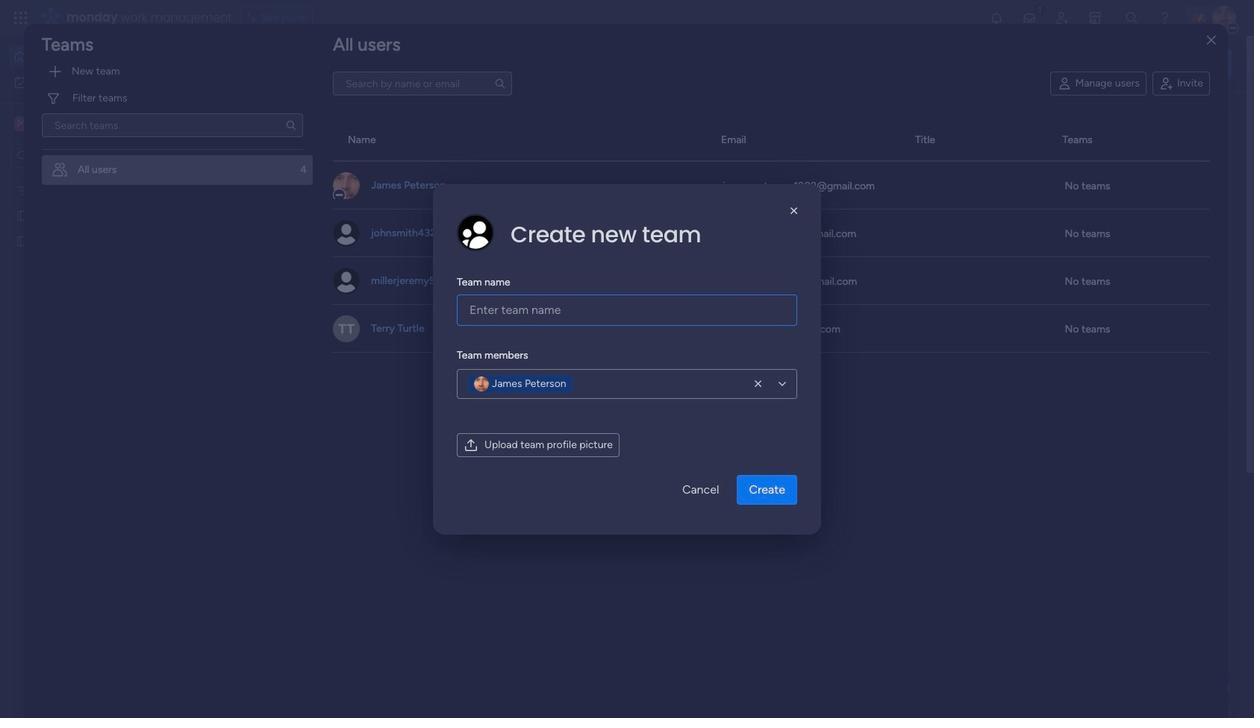 Task type: vqa. For each thing, say whether or not it's contained in the screenshot.
THE V2 USER FEEDBACK IMAGE
no



Task type: locate. For each thing, give the bounding box(es) containing it.
public board image
[[16, 208, 30, 222], [16, 234, 30, 248]]

0 vertical spatial public board image
[[16, 208, 30, 222]]

2 public board image from the left
[[737, 272, 754, 289]]

2 public board image from the top
[[16, 234, 30, 248]]

getting started element
[[1008, 356, 1232, 416]]

1 horizontal spatial search image
[[494, 78, 506, 90]]

row
[[333, 120, 1210, 162], [333, 162, 1210, 209], [333, 209, 1210, 257], [333, 257, 1210, 305], [333, 305, 1210, 353]]

public board image
[[493, 272, 510, 289], [737, 272, 754, 289]]

1 add to favorites image from the left
[[443, 273, 458, 288]]

1 horizontal spatial add to favorites image
[[687, 273, 702, 288]]

dialog
[[0, 0, 1254, 719]]

1 horizontal spatial public board image
[[737, 272, 754, 289]]

1 public board image from the top
[[16, 208, 30, 222]]

help center element
[[1008, 428, 1232, 488]]

invite members image
[[1055, 10, 1070, 25]]

None search field
[[333, 72, 512, 96]]

5 row from the top
[[333, 305, 1210, 353]]

workspace image
[[14, 116, 29, 132]]

row group
[[333, 162, 1210, 353]]

Search by name or email search field
[[333, 72, 512, 96]]

1 image
[[1033, 1, 1047, 18]]

0 horizontal spatial search image
[[285, 119, 297, 131]]

3 row from the top
[[333, 209, 1210, 257]]

list box
[[0, 174, 190, 455]]

None search field
[[42, 113, 303, 137]]

0 horizontal spatial add to favorites image
[[443, 273, 458, 288]]

search image for 'search by name or email' search field
[[494, 78, 506, 90]]

update feed image
[[1022, 10, 1037, 25]]

2 component image from the left
[[737, 296, 751, 309]]

close image
[[1207, 35, 1216, 46]]

terry turtle image
[[333, 315, 360, 342]]

1 vertical spatial search image
[[285, 119, 297, 131]]

add to favorites image
[[443, 273, 458, 288], [687, 273, 702, 288]]

1 horizontal spatial component image
[[737, 296, 751, 309]]

document
[[433, 184, 821, 535]]

grid
[[333, 120, 1210, 719]]

component image for first public board image from the right
[[737, 296, 751, 309]]

component image
[[493, 296, 507, 309], [737, 296, 751, 309]]

0 vertical spatial search image
[[494, 78, 506, 90]]

component image for first public board image from the left
[[493, 296, 507, 309]]

workspace selection element
[[14, 115, 125, 134]]

0 horizontal spatial component image
[[493, 296, 507, 309]]

option
[[9, 45, 181, 69], [9, 70, 181, 94], [42, 156, 313, 185], [0, 177, 190, 180]]

add to favorites image
[[443, 456, 458, 471]]

1 component image from the left
[[493, 296, 507, 309]]

quick search results list box
[[231, 140, 972, 520]]

monday marketplace image
[[1088, 10, 1103, 25]]

templates image image
[[1021, 113, 1218, 216]]

4 row from the top
[[333, 257, 1210, 305]]

johnsmith43233@gmail.com image
[[333, 220, 360, 247]]

Search teams search field
[[42, 113, 303, 137]]

search image
[[494, 78, 506, 90], [285, 119, 297, 131]]

0 horizontal spatial public board image
[[493, 272, 510, 289]]

1 vertical spatial public board image
[[16, 234, 30, 248]]



Task type: describe. For each thing, give the bounding box(es) containing it.
search everything image
[[1124, 10, 1139, 25]]

james peterson element
[[468, 375, 572, 393]]

close image
[[787, 203, 802, 218]]

see plans image
[[248, 10, 261, 26]]

close recently visited image
[[231, 122, 249, 140]]

notifications image
[[989, 10, 1004, 25]]

search image for search teams search box
[[285, 119, 297, 131]]

james peterson image
[[1212, 6, 1236, 30]]

Enter team name text field
[[457, 294, 797, 326]]

1 row from the top
[[333, 120, 1210, 162]]

Search in workspace field
[[31, 147, 125, 165]]

james peterson image
[[333, 172, 360, 199]]

2 row from the top
[[333, 162, 1210, 209]]

help image
[[1157, 10, 1172, 25]]

millerjeremy500@gmail.com image
[[333, 268, 360, 294]]

select product image
[[13, 10, 28, 25]]

1 public board image from the left
[[493, 272, 510, 289]]

2 add to favorites image from the left
[[687, 273, 702, 288]]



